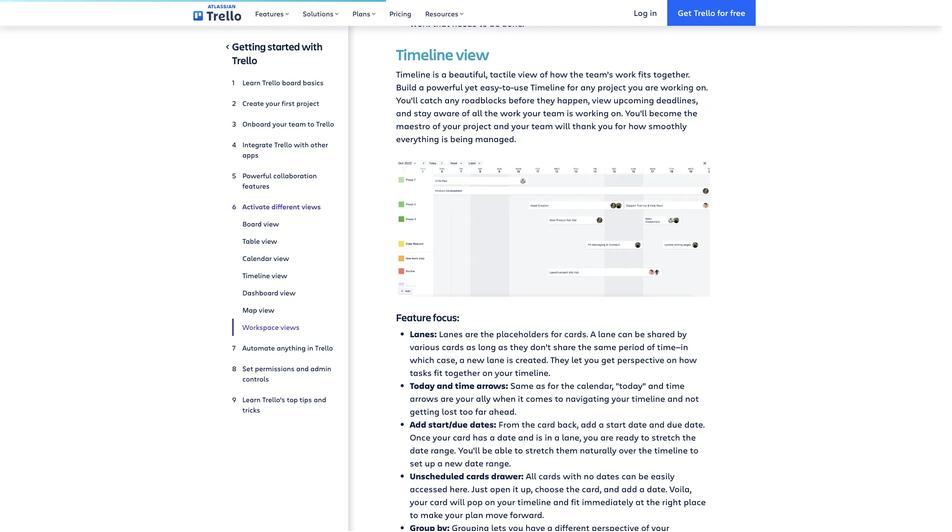 Task type: vqa. For each thing, say whether or not it's contained in the screenshot.


Task type: locate. For each thing, give the bounding box(es) containing it.
be inside all cards with no dates can be easily accessed here. just open it up, choose the card, and add a date. voila, your card will pop on your timeline and fit immediately at the right place to make your plan move forward.
[[638, 471, 649, 483]]

you inside lanes are the placeholders for cards. a lane can be shared by various cards as long as they don't share the same period of time—in which case, a new lane is created. they let you get perspective on how tasks fit together on your timeline.
[[584, 355, 599, 366]]

view up calendar view
[[262, 237, 277, 246]]

you
[[526, 5, 541, 16], [628, 82, 643, 93], [598, 120, 613, 132], [584, 355, 599, 366], [583, 432, 598, 444]]

1 horizontal spatial will
[[555, 120, 570, 132]]

timeline
[[632, 393, 665, 405], [654, 445, 688, 457], [517, 497, 551, 509]]

to down tasks:
[[479, 18, 487, 29]]

easy-
[[480, 82, 502, 93]]

1 horizontal spatial date.
[[684, 419, 705, 431]]

lane down long
[[487, 355, 504, 366]]

cards down the lanes
[[442, 342, 464, 353]]

apps
[[242, 151, 259, 160]]

1 vertical spatial timeline
[[654, 445, 688, 457]]

cards inside all cards with no dates can be easily accessed here. just open it up, choose the card, and add a date. voila, your card will pop on your timeline and fit immediately at the right place to make your plan move forward.
[[539, 471, 561, 483]]

fit left immediately
[[571, 497, 580, 509]]

0 horizontal spatial on.
[[611, 107, 623, 119]]

working up thank
[[576, 107, 609, 119]]

long
[[478, 342, 496, 353]]

date down once
[[410, 445, 429, 457]]

board view
[[242, 220, 279, 229]]

1 vertical spatial add
[[621, 484, 637, 496]]

how
[[550, 69, 568, 80], [628, 120, 646, 132], [679, 355, 697, 366]]

2 horizontal spatial you'll
[[625, 107, 647, 119]]

team down the before
[[531, 120, 553, 132]]

how inside lanes are the placeholders for cards. a lane can be shared by various cards as long as they don't share the same period of time—in which case, a new lane is created. they let you get perspective on how tasks fit together on your timeline.
[[679, 355, 697, 366]]

can right dates
[[622, 471, 636, 483]]

solutions
[[303, 9, 333, 18]]

0 horizontal spatial add
[[581, 419, 597, 431]]

needs
[[452, 18, 477, 29]]

learn trello's top tips and tricks
[[242, 396, 326, 415]]

which
[[410, 355, 434, 366]]

view inside map view link
[[259, 306, 274, 315]]

feature focus:
[[396, 311, 459, 325]]

1 horizontal spatial work
[[500, 107, 521, 119]]

fit inside lanes are the placeholders for cards. a lane can be shared by various cards as long as they don't share the same period of time—in which case, a new lane is created. they let you get perspective on how tasks fit together on your timeline.
[[434, 368, 443, 379]]

2 vertical spatial card
[[430, 497, 448, 509]]

2 vertical spatial you'll
[[458, 445, 480, 457]]

your
[[553, 5, 571, 16], [266, 99, 280, 108], [523, 107, 541, 119], [273, 119, 287, 129], [443, 120, 461, 132], [511, 120, 529, 132], [495, 368, 513, 379], [456, 393, 474, 405], [612, 393, 629, 405], [433, 432, 451, 444], [410, 497, 428, 509], [497, 497, 515, 509], [445, 510, 463, 522]]

1 vertical spatial will
[[450, 497, 465, 509]]

1 horizontal spatial add
[[621, 484, 637, 496]]

lane,
[[562, 432, 581, 444]]

timeline up the forward.
[[517, 497, 551, 509]]

together
[[445, 368, 480, 379]]

be up "at" on the bottom
[[638, 471, 649, 483]]

you right thank
[[598, 120, 613, 132]]

for up share
[[551, 329, 562, 340]]

0 vertical spatial new
[[467, 355, 484, 366]]

to inside all cards with no dates can be easily accessed here. just open it up, choose the card, and add a date. voila, your card will pop on your timeline and fit immediately at the right place to make your plan move forward.
[[410, 510, 418, 522]]

all
[[526, 471, 536, 483]]

cards inside lanes are the placeholders for cards. a lane can be shared by various cards as long as they don't share the same period of time—in which case, a new lane is created. they let you get perspective on how tasks fit together on your timeline.
[[442, 342, 464, 353]]

1 vertical spatial top
[[287, 396, 298, 405]]

they right the before
[[537, 94, 555, 106]]

for inside lanes are the placeholders for cards. a lane can be shared by various cards as long as they don't share the same period of time—in which case, a new lane is created. they let you get perspective on how tasks fit together on your timeline.
[[551, 329, 562, 340]]

your inside 'for you or your team,  easily be reminded of any work that needs to be done.'
[[553, 5, 571, 16]]

1 horizontal spatial stretch
[[652, 432, 680, 444]]

1 vertical spatial range.
[[486, 458, 511, 470]]

of inside lanes are the placeholders for cards. a lane can be shared by various cards as long as they don't share the same period of time—in which case, a new lane is created. they let you get perspective on how tasks fit together on your timeline.
[[647, 342, 655, 353]]

0 vertical spatial how
[[550, 69, 568, 80]]

view for calendar view
[[274, 254, 289, 263]]

no
[[584, 471, 594, 483]]

1 horizontal spatial project
[[463, 120, 491, 132]]

1 horizontal spatial they
[[537, 94, 555, 106]]

view for table view
[[262, 237, 277, 246]]

card up the make
[[430, 497, 448, 509]]

up
[[425, 458, 435, 470]]

add right 'back,' at the bottom right of page
[[581, 419, 597, 431]]

today
[[410, 381, 435, 392]]

drawer:
[[491, 471, 524, 483]]

add up "at" on the bottom
[[621, 484, 637, 496]]

and down the "from"
[[518, 432, 534, 444]]

and down together
[[437, 381, 453, 392]]

tips
[[300, 396, 312, 405]]

view inside table view 'link'
[[262, 237, 277, 246]]

2 vertical spatial how
[[679, 355, 697, 366]]

happen,
[[557, 94, 590, 106]]

view
[[456, 44, 489, 65], [518, 69, 537, 80], [592, 94, 611, 106], [263, 220, 279, 229], [262, 237, 277, 246], [274, 254, 289, 263], [272, 271, 287, 280], [280, 289, 296, 298], [259, 306, 274, 315]]

they down placeholders
[[510, 342, 528, 353]]

0 vertical spatial stretch
[[652, 432, 680, 444]]

integrate
[[242, 140, 272, 149]]

collaboration
[[273, 171, 317, 180]]

the right over
[[638, 445, 652, 457]]

trello
[[694, 7, 715, 18], [232, 53, 257, 67], [262, 78, 280, 87], [316, 119, 334, 129], [274, 140, 292, 149], [315, 344, 333, 353]]

0 vertical spatial timeline
[[632, 393, 665, 405]]

2 horizontal spatial as
[[536, 381, 545, 392]]

on up arrows:
[[482, 368, 493, 379]]

in
[[650, 7, 657, 18], [307, 344, 313, 353], [545, 432, 552, 444]]

top up the needs at the top
[[456, 5, 471, 16]]

are inside from the card back, add a start date and due date. once your card has a date and is in a lane, you are ready to stretch the date range. you'll be able to stretch them naturally over the timeline to set up a new date range.
[[600, 432, 614, 444]]

are inside timeline view timeline is a beautiful, tactile view of how the team's work fits together. build a powerful yet easy-to-use timeline for any project you are working on. you'll catch any roadblocks before they happen, view upcoming deadlines, and stay aware of all the work your team is working on. you'll become the maestro of your project and your team will thank you for how smoothly everything is being managed.
[[645, 82, 658, 93]]

resources button
[[418, 0, 470, 26]]

0 vertical spatial any
[[688, 5, 703, 16]]

create
[[242, 99, 264, 108]]

0 horizontal spatial project
[[296, 99, 319, 108]]

trello inside integrate trello with other apps
[[274, 140, 292, 149]]

0 horizontal spatial you'll
[[396, 94, 418, 106]]

0 vertical spatial can
[[618, 329, 633, 340]]

view down table view 'link'
[[274, 254, 289, 263]]

easily up voila,
[[651, 471, 675, 483]]

admin
[[310, 364, 331, 374]]

top for of
[[456, 5, 471, 16]]

calendar,
[[577, 381, 614, 392]]

and up maestro
[[396, 107, 412, 119]]

them
[[556, 445, 578, 457]]

new up unscheduled cards drawer:
[[445, 458, 462, 470]]

1 vertical spatial work
[[615, 69, 636, 80]]

on up move
[[485, 497, 495, 509]]

are up 'naturally'
[[600, 432, 614, 444]]

range. down able
[[486, 458, 511, 470]]

for left free
[[717, 7, 728, 18]]

1 vertical spatial learn
[[242, 396, 261, 405]]

timeline inside all cards with no dates can be easily accessed here. just open it up, choose the card, and add a date. voila, your card will pop on your timeline and fit immediately at the right place to make your plan move forward.
[[517, 497, 551, 509]]

0 vertical spatial it
[[518, 393, 524, 405]]

2 learn from the top
[[242, 396, 261, 405]]

table
[[242, 237, 260, 246]]

easily inside 'for you or your team,  easily be reminded of any work that needs to be done.'
[[599, 5, 623, 16]]

voila,
[[669, 484, 691, 496]]

1 vertical spatial date.
[[647, 484, 667, 496]]

open
[[490, 484, 510, 496]]

from the card back, add a start date and due date. once your card has a date and is in a lane, you are ready to stretch the date range. you'll be able to stretch them naturally over the timeline to set up a new date range.
[[410, 419, 705, 470]]

are down fits
[[645, 82, 658, 93]]

0 vertical spatial top
[[456, 5, 471, 16]]

0 horizontal spatial views
[[281, 323, 300, 332]]

0 horizontal spatial card
[[430, 497, 448, 509]]

to inside same as for the calendar, "today" and time arrows are your ally when it comes to navigating your timeline and not getting lost too far ahead.
[[555, 393, 563, 405]]

0 vertical spatial project
[[598, 82, 626, 93]]

they inside timeline view timeline is a beautiful, tactile view of how the team's work fits together. build a powerful yet easy-to-use timeline for any project you are working on. you'll catch any roadblocks before they happen, view upcoming deadlines, and stay aware of all the work your team is working on. you'll become the maestro of your project and your team will thank you for how smoothly everything is being managed.
[[537, 94, 555, 106]]

project down all in the right top of the page
[[463, 120, 491, 132]]

2 vertical spatial in
[[545, 432, 552, 444]]

map
[[242, 306, 257, 315]]

1 vertical spatial lane
[[487, 355, 504, 366]]

1 vertical spatial any
[[580, 82, 595, 93]]

on. down upcoming
[[611, 107, 623, 119]]

trello's
[[262, 396, 285, 405]]

1 vertical spatial stretch
[[525, 445, 554, 457]]

0 vertical spatial learn
[[242, 78, 261, 87]]

can inside all cards with no dates can be easily accessed here. just open it up, choose the card, and add a date. voila, your card will pop on your timeline and fit immediately at the right place to make your plan move forward.
[[622, 471, 636, 483]]

any right reminded at the right
[[688, 5, 703, 16]]

yet
[[465, 82, 478, 93]]

not
[[685, 393, 699, 405]]

activate different views
[[242, 202, 321, 212]]

calendar
[[242, 254, 272, 263]]

learn inside 'link'
[[242, 78, 261, 87]]

with inside integrate trello with other apps
[[294, 140, 309, 149]]

1 horizontal spatial easily
[[651, 471, 675, 483]]

with for started
[[302, 40, 323, 53]]

stretch down due
[[652, 432, 680, 444]]

with inside all cards with no dates can be easily accessed here. just open it up, choose the card, and add a date. voila, your card will pop on your timeline and fit immediately at the right place to make your plan move forward.
[[563, 471, 582, 483]]

0 vertical spatial will
[[555, 120, 570, 132]]

become
[[649, 107, 682, 119]]

page progress progress bar
[[0, 0, 386, 2]]

and left admin
[[296, 364, 309, 374]]

0 horizontal spatial date.
[[647, 484, 667, 496]]

1 time from the left
[[455, 381, 475, 392]]

are up the lost
[[440, 393, 454, 405]]

1 horizontal spatial as
[[498, 342, 508, 353]]

1 vertical spatial fit
[[571, 497, 580, 509]]

you'll down has
[[458, 445, 480, 457]]

the up navigating
[[561, 381, 575, 392]]

the down the "not"
[[682, 432, 696, 444]]

1 learn from the top
[[242, 78, 261, 87]]

the left team's
[[570, 69, 583, 80]]

it
[[518, 393, 524, 405], [513, 484, 518, 496]]

1 vertical spatial they
[[510, 342, 528, 353]]

able
[[494, 445, 512, 457]]

2 horizontal spatial work
[[615, 69, 636, 80]]

1 vertical spatial can
[[622, 471, 636, 483]]

for inside get trello for free link
[[717, 7, 728, 18]]

controls
[[242, 375, 269, 384]]

forward.
[[510, 510, 544, 522]]

to up other
[[308, 119, 314, 129]]

timeline view
[[242, 271, 287, 280]]

upcoming
[[613, 94, 654, 106]]

new down long
[[467, 355, 484, 366]]

dashboard
[[242, 289, 278, 298]]

2 vertical spatial project
[[463, 120, 491, 132]]

ally
[[476, 393, 491, 405]]

1 horizontal spatial how
[[628, 120, 646, 132]]

the right "at" on the bottom
[[646, 497, 660, 509]]

range.
[[431, 445, 456, 457], [486, 458, 511, 470]]

0 horizontal spatial new
[[445, 458, 462, 470]]

how up happen,
[[550, 69, 568, 80]]

be inside lanes are the placeholders for cards. a lane can be shared by various cards as long as they don't share the same period of time—in which case, a new lane is created. they let you get perspective on how tasks fit together on your timeline.
[[635, 329, 645, 340]]

view inside board view link
[[263, 220, 279, 229]]

move
[[485, 510, 508, 522]]

time inside same as for the calendar, "today" and time arrows are your ally when it comes to navigating your timeline and not getting lost too far ahead.
[[666, 381, 685, 392]]

dashboard view
[[242, 289, 296, 298]]

to right able
[[515, 445, 523, 457]]

0 horizontal spatial will
[[450, 497, 465, 509]]

with left no
[[563, 471, 582, 483]]

working up deadlines,
[[660, 82, 694, 93]]

workspace views
[[242, 323, 300, 332]]

0 horizontal spatial range.
[[431, 445, 456, 457]]

card down add start/due dates:
[[453, 432, 471, 444]]

for down upcoming
[[615, 120, 626, 132]]

log in link
[[623, 0, 667, 26]]

atlassian trello image
[[193, 5, 241, 21]]

1 horizontal spatial top
[[456, 5, 471, 16]]

0 vertical spatial working
[[660, 82, 694, 93]]

0 vertical spatial add
[[581, 419, 597, 431]]

2 vertical spatial with
[[563, 471, 582, 483]]

will down here.
[[450, 497, 465, 509]]

and right "today"
[[648, 381, 664, 392]]

you up 'naturally'
[[583, 432, 598, 444]]

view inside dashboard view link
[[280, 289, 296, 298]]

beautiful,
[[449, 69, 488, 80]]

trello left started
[[232, 53, 257, 67]]

how down time—in in the right of the page
[[679, 355, 697, 366]]

2 horizontal spatial cards
[[539, 471, 561, 483]]

0 vertical spatial on.
[[696, 82, 708, 93]]

2 time from the left
[[666, 381, 685, 392]]

comes
[[526, 393, 553, 405]]

is left the lane, at the right bottom of the page
[[536, 432, 543, 444]]

map view link
[[232, 302, 334, 319]]

accessed
[[410, 484, 448, 496]]

team's
[[586, 69, 613, 80]]

be up period
[[635, 329, 645, 340]]

1 horizontal spatial range.
[[486, 458, 511, 470]]

new inside from the card back, add a start date and due date. once your card has a date and is in a lane, you are ready to stretch the date range. you'll be able to stretch them naturally over the timeline to set up a new date range.
[[445, 458, 462, 470]]

0 horizontal spatial cards
[[442, 342, 464, 353]]

view inside "timeline view" link
[[272, 271, 287, 280]]

0 horizontal spatial working
[[576, 107, 609, 119]]

0 horizontal spatial they
[[510, 342, 528, 353]]

views down map view link
[[281, 323, 300, 332]]

0 vertical spatial fit
[[434, 368, 443, 379]]

date. inside all cards with no dates can be easily accessed here. just open it up, choose the card, and add a date. voila, your card will pop on your timeline and fit immediately at the right place to make your plan move forward.
[[647, 484, 667, 496]]

the right all in the right top of the page
[[484, 107, 498, 119]]

to right comes
[[555, 393, 563, 405]]

0 vertical spatial date.
[[684, 419, 705, 431]]

1 horizontal spatial fit
[[571, 497, 580, 509]]

with inside getting started with trello
[[302, 40, 323, 53]]

0 horizontal spatial fit
[[434, 368, 443, 379]]

and inside learn trello's top tips and tricks
[[314, 396, 326, 405]]

work down the before
[[500, 107, 521, 119]]

trello down onboard your team to trello link
[[274, 140, 292, 149]]

add inside from the card back, add a start date and due date. once your card has a date and is in a lane, you are ready to stretch the date range. you'll be able to stretch them naturally over the timeline to set up a new date range.
[[581, 419, 597, 431]]

1 horizontal spatial lane
[[598, 329, 616, 340]]

1 horizontal spatial you'll
[[458, 445, 480, 457]]

1 horizontal spatial in
[[545, 432, 552, 444]]

0 horizontal spatial lane
[[487, 355, 504, 366]]

workspace views link
[[232, 319, 334, 336]]

1 vertical spatial card
[[453, 432, 471, 444]]

1 horizontal spatial views
[[302, 202, 321, 212]]

1 vertical spatial new
[[445, 458, 462, 470]]

fit down case,
[[434, 368, 443, 379]]

any inside 'for you or your team,  easily be reminded of any work that needs to be done.'
[[688, 5, 703, 16]]

work down staying
[[410, 18, 430, 29]]

you'll inside from the card back, add a start date and due date. once your card has a date and is in a lane, you are ready to stretch the date range. you'll be able to stretch them naturally over the timeline to set up a new date range.
[[458, 445, 480, 457]]

you left or
[[526, 5, 541, 16]]

1 horizontal spatial working
[[660, 82, 694, 93]]

0 vertical spatial lane
[[598, 329, 616, 340]]

are
[[645, 82, 658, 93], [465, 329, 478, 340], [440, 393, 454, 405], [600, 432, 614, 444]]

learn inside learn trello's top tips and tricks
[[242, 396, 261, 405]]

time down together
[[455, 381, 475, 392]]

is inside lanes are the placeholders for cards. a lane can be shared by various cards as long as they don't share the same period of time—in which case, a new lane is created. they let you get perspective on how tasks fit together on your timeline.
[[507, 355, 513, 366]]

trello left board
[[262, 78, 280, 87]]

0 vertical spatial in
[[650, 7, 657, 18]]

they
[[550, 355, 569, 366]]

card inside all cards with no dates can be easily accessed here. just open it up, choose the card, and add a date. voila, your card will pop on your timeline and fit immediately at the right place to make your plan move forward.
[[430, 497, 448, 509]]

map view
[[242, 306, 274, 315]]

and right tips
[[314, 396, 326, 405]]

arrows:
[[477, 381, 508, 392]]

set
[[242, 364, 253, 374]]

1 horizontal spatial time
[[666, 381, 685, 392]]

top inside learn trello's top tips and tricks
[[287, 396, 298, 405]]

you inside from the card back, add a start date and due date. once your card has a date and is in a lane, you are ready to stretch the date range. you'll be able to stretch them naturally over the timeline to set up a new date range.
[[583, 432, 598, 444]]

date up 'ready' in the bottom of the page
[[628, 419, 647, 431]]

a inside lanes are the placeholders for cards. a lane can be shared by various cards as long as they don't share the same period of time—in which case, a new lane is created. they let you get perspective on how tasks fit together on your timeline.
[[459, 355, 465, 366]]

a
[[590, 329, 596, 340]]

onboard your team to trello link
[[232, 116, 334, 133]]

set
[[410, 458, 423, 470]]

1 horizontal spatial any
[[580, 82, 595, 93]]

add start/due dates:
[[410, 419, 496, 431]]

plan
[[465, 510, 483, 522]]

ready
[[616, 432, 639, 444]]

and left due
[[649, 419, 665, 431]]

timeline inside from the card back, add a start date and due date. once your card has a date and is in a lane, you are ready to stretch the date range. you'll be able to stretch them naturally over the timeline to set up a new date range.
[[654, 445, 688, 457]]

lane up the same
[[598, 329, 616, 340]]

add inside all cards with no dates can be easily accessed here. just open it up, choose the card, and add a date. voila, your card will pop on your timeline and fit immediately at the right place to make your plan move forward.
[[621, 484, 637, 496]]

1 horizontal spatial cards
[[466, 471, 489, 483]]

pricing link
[[382, 0, 418, 26]]

top left tips
[[287, 396, 298, 405]]

for
[[511, 5, 524, 16]]

features
[[242, 182, 270, 191]]

over
[[619, 445, 636, 457]]

1 vertical spatial how
[[628, 120, 646, 132]]

will
[[555, 120, 570, 132], [450, 497, 465, 509]]

view inside calendar view link
[[274, 254, 289, 263]]

with left other
[[294, 140, 309, 149]]

time—in
[[657, 342, 688, 353]]

powerful
[[242, 171, 272, 180]]

features
[[255, 9, 284, 18]]

0 horizontal spatial easily
[[599, 5, 623, 16]]

0 vertical spatial card
[[537, 419, 555, 431]]

in right anything
[[307, 344, 313, 353]]

pricing
[[389, 9, 411, 18]]

time
[[455, 381, 475, 392], [666, 381, 685, 392]]

be
[[625, 5, 635, 16], [490, 18, 500, 29], [635, 329, 645, 340], [482, 445, 492, 457], [638, 471, 649, 483]]

view for dashboard view
[[280, 289, 296, 298]]

don't
[[530, 342, 551, 353]]

be inside from the card back, add a start date and due date. once your card has a date and is in a lane, you are ready to stretch the date range. you'll be able to stretch them naturally over the timeline to set up a new date range.
[[482, 445, 492, 457]]

0 vertical spatial with
[[302, 40, 323, 53]]



Task type: describe. For each thing, give the bounding box(es) containing it.
view up use
[[518, 69, 537, 80]]

with for cards
[[563, 471, 582, 483]]

features button
[[248, 0, 296, 26]]

1 vertical spatial working
[[576, 107, 609, 119]]

calendar view link
[[232, 250, 334, 267]]

solutions button
[[296, 0, 346, 26]]

team down happen,
[[543, 107, 565, 119]]

to inside onboard your team to trello link
[[308, 119, 314, 129]]

tasks
[[410, 368, 432, 379]]

they inside lanes are the placeholders for cards. a lane can be shared by various cards as long as they don't share the same period of time—in which case, a new lane is created. they let you get perspective on how tasks fit together on your timeline.
[[510, 342, 528, 353]]

learn for learn trello board basics
[[242, 78, 261, 87]]

a right has
[[490, 432, 495, 444]]

0 horizontal spatial as
[[466, 342, 476, 353]]

view for timeline view timeline is a beautiful, tactile view of how the team's work fits together. build a powerful yet easy-to-use timeline for any project you are working on. you'll catch any roadblocks before they happen, view upcoming deadlines, and stay aware of all the work your team is working on. you'll become the maestro of your project and your team will thank you for how smoothly everything is being managed.
[[456, 44, 489, 65]]

is up powerful
[[433, 69, 439, 80]]

0 horizontal spatial any
[[445, 94, 459, 106]]

easily inside all cards with no dates can be easily accessed here. just open it up, choose the card, and add a date. voila, your card will pop on your timeline and fit immediately at the right place to make your plan move forward.
[[651, 471, 675, 483]]

and up managed.
[[494, 120, 509, 132]]

lanes
[[439, 329, 463, 340]]

a left start
[[599, 419, 604, 431]]

2 vertical spatial work
[[500, 107, 521, 119]]

view for timeline view
[[272, 271, 287, 280]]

view for map view
[[259, 306, 274, 315]]

timeline view timeline is a beautiful, tactile view of how the team's work fits together. build a powerful yet easy-to-use timeline for any project you are working on. you'll catch any roadblocks before they happen, view upcoming deadlines, and stay aware of all the work your team is working on. you'll become the maestro of your project and your team will thank you for how smoothly everything is being managed.
[[396, 44, 708, 145]]

card,
[[582, 484, 601, 496]]

it inside same as for the calendar, "today" and time arrows are your ally when it comes to navigating your timeline and not getting lost too far ahead.
[[518, 393, 524, 405]]

to up voila,
[[690, 445, 699, 457]]

the up long
[[480, 329, 494, 340]]

and down dates
[[604, 484, 619, 496]]

first
[[282, 99, 295, 108]]

automate
[[242, 344, 275, 353]]

will inside timeline view timeline is a beautiful, tactile view of how the team's work fits together. build a powerful yet easy-to-use timeline for any project you are working on. you'll catch any roadblocks before they happen, view upcoming deadlines, and stay aware of all the work your team is working on. you'll become the maestro of your project and your team will thank you for how smoothly everything is being managed.
[[555, 120, 570, 132]]

0 vertical spatial range.
[[431, 445, 456, 457]]

let
[[571, 355, 582, 366]]

together.
[[653, 69, 690, 80]]

for inside same as for the calendar, "today" and time arrows are your ally when it comes to navigating your timeline and not getting lost too far ahead.
[[548, 381, 559, 392]]

that
[[432, 18, 450, 29]]

1 vertical spatial views
[[281, 323, 300, 332]]

all
[[472, 107, 482, 119]]

2 horizontal spatial in
[[650, 7, 657, 18]]

use
[[514, 82, 528, 93]]

on down time—in in the right of the page
[[667, 355, 677, 366]]

period
[[619, 342, 645, 353]]

catch
[[420, 94, 442, 106]]

done.
[[502, 18, 524, 29]]

naturally
[[580, 445, 617, 457]]

a up powerful
[[441, 69, 447, 80]]

powerful collaboration features
[[242, 171, 317, 191]]

timeline right use
[[530, 82, 565, 93]]

timeline inside same as for the calendar, "today" and time arrows are your ally when it comes to navigating your timeline and not getting lost too far ahead.
[[632, 393, 665, 405]]

being
[[450, 133, 473, 145]]

a inside all cards with no dates can be easily accessed here. just open it up, choose the card, and add a date. voila, your card will pop on your timeline and fit immediately at the right place to make your plan move forward.
[[639, 484, 645, 496]]

0 horizontal spatial in
[[307, 344, 313, 353]]

it inside all cards with no dates can be easily accessed here. just open it up, choose the card, and add a date. voila, your card will pop on your timeline and fit immediately at the right place to make your plan move forward.
[[513, 484, 518, 496]]

a right up
[[437, 458, 443, 470]]

fit inside all cards with no dates can be easily accessed here. just open it up, choose the card, and add a date. voila, your card will pop on your timeline and fit immediately at the right place to make your plan move forward.
[[571, 497, 580, 509]]

as inside same as for the calendar, "today" and time arrows are your ally when it comes to navigating your timeline and not getting lost too far ahead.
[[536, 381, 545, 392]]

date down the "from"
[[497, 432, 516, 444]]

created.
[[515, 355, 548, 366]]

0 horizontal spatial stretch
[[525, 445, 554, 457]]

date. inside from the card back, add a start date and due date. once your card has a date and is in a lane, you are ready to stretch the date range. you'll be able to stretch them naturally over the timeline to set up a new date range.
[[684, 419, 705, 431]]

top for tips
[[287, 396, 298, 405]]

in inside from the card back, add a start date and due date. once your card has a date and is in a lane, you are ready to stretch the date range. you'll be able to stretch them naturally over the timeline to set up a new date range.
[[545, 432, 552, 444]]

a left the lane, at the right bottom of the page
[[554, 432, 560, 444]]

your inside from the card back, add a start date and due date. once your card has a date and is in a lane, you are ready to stretch the date range. you'll be able to stretch them naturally over the timeline to set up a new date range.
[[433, 432, 451, 444]]

and down choose
[[553, 497, 569, 509]]

your inside lanes are the placeholders for cards. a lane can be shared by various cards as long as they don't share the same period of time—in which case, a new lane is created. they let you get perspective on how tasks fit together on your timeline.
[[495, 368, 513, 379]]

calendar view
[[242, 254, 289, 263]]

you'll for the
[[458, 445, 480, 457]]

various
[[410, 342, 440, 353]]

2 horizontal spatial card
[[537, 419, 555, 431]]

timeline down calendar
[[242, 271, 270, 280]]

the right the "from"
[[522, 419, 535, 431]]

you'll for view
[[396, 94, 418, 106]]

get trello for free link
[[667, 0, 756, 26]]

trello up other
[[316, 119, 334, 129]]

1 vertical spatial you'll
[[625, 107, 647, 119]]

to right 'ready' in the bottom of the page
[[641, 432, 649, 444]]

getting started with trello
[[232, 40, 323, 67]]

choose
[[535, 484, 564, 496]]

new inside lanes are the placeholders for cards. a lane can be shared by various cards as long as they don't share the same period of time—in which case, a new lane is created. they let you get perspective on how tasks fit together on your timeline.
[[467, 355, 484, 366]]

the left card,
[[566, 484, 580, 496]]

log in
[[634, 7, 657, 18]]

dashboard view link
[[232, 285, 334, 302]]

learn trello's top tips and tricks link
[[232, 392, 334, 419]]

team down first
[[289, 119, 306, 129]]

start/due
[[428, 419, 468, 431]]

you inside 'for you or your team,  easily be reminded of any work that needs to be done.'
[[526, 5, 541, 16]]

set permissions and admin controls link
[[232, 361, 334, 388]]

cards for unscheduled
[[466, 471, 489, 483]]

are inside lanes are the placeholders for cards. a lane can be shared by various cards as long as they don't share the same period of time—in which case, a new lane is created. they let you get perspective on how tasks fit together on your timeline.
[[465, 329, 478, 340]]

the up let
[[578, 342, 592, 353]]

and inside set permissions and admin controls
[[296, 364, 309, 374]]

of inside 'for you or your team,  easily be reminded of any work that needs to be done.'
[[678, 5, 686, 16]]

1 horizontal spatial on.
[[696, 82, 708, 93]]

maestro
[[396, 120, 430, 132]]

view down team's
[[592, 94, 611, 106]]

create your first project
[[242, 99, 319, 108]]

table view
[[242, 237, 277, 246]]

focus:
[[433, 311, 459, 325]]

learn trello board basics
[[242, 78, 324, 87]]

trello inside 'link'
[[262, 78, 280, 87]]

all cards with no dates can be easily accessed here. just open it up, choose the card, and add a date. voila, your card will pop on your timeline and fit immediately at the right place to make your plan move forward.
[[410, 471, 706, 522]]

build
[[396, 82, 417, 93]]

reminded
[[637, 5, 676, 16]]

board
[[282, 78, 301, 87]]

for up happen,
[[567, 82, 578, 93]]

up,
[[521, 484, 533, 496]]

2 horizontal spatial project
[[598, 82, 626, 93]]

lanes:
[[410, 329, 437, 340]]

onboard your team to trello
[[242, 119, 334, 129]]

due
[[667, 419, 682, 431]]

same
[[510, 381, 534, 392]]

get
[[678, 7, 692, 18]]

and left the "not"
[[667, 393, 683, 405]]

just
[[471, 484, 488, 496]]

getting started with trello link
[[232, 40, 334, 71]]

perspective
[[617, 355, 664, 366]]

start
[[606, 419, 626, 431]]

work inside 'for you or your team,  easily be reminded of any work that needs to be done.'
[[410, 18, 430, 29]]

be left reminded at the right
[[625, 5, 635, 16]]

automate anything in trello
[[242, 344, 333, 353]]

log
[[634, 7, 648, 18]]

tricks
[[242, 406, 260, 415]]

from
[[499, 419, 519, 431]]

is inside from the card back, add a start date and due date. once your card has a date and is in a lane, you are ready to stretch the date range. you'll be able to stretch them naturally over the timeline to set up a new date range.
[[536, 432, 543, 444]]

is down happen,
[[567, 107, 573, 119]]

placeholders
[[496, 329, 549, 340]]

learn trello board basics link
[[232, 74, 334, 91]]

trello inside getting started with trello
[[232, 53, 257, 67]]

with for trello
[[294, 140, 309, 149]]

0 vertical spatial views
[[302, 202, 321, 212]]

case,
[[436, 355, 457, 366]]

workspace
[[242, 323, 279, 332]]

trello up admin
[[315, 344, 333, 353]]

to inside 'for you or your team,  easily be reminded of any work that needs to be done.'
[[479, 18, 487, 29]]

cards for all
[[539, 471, 561, 483]]

will inside all cards with no dates can be easily accessed here. just open it up, choose the card, and add a date. voila, your card will pop on your timeline and fit immediately at the right place to make your plan move forward.
[[450, 497, 465, 509]]

be down tasks:
[[490, 18, 500, 29]]

deadlines,
[[656, 94, 698, 106]]

date up unscheduled cards drawer:
[[465, 458, 483, 470]]

trello right get
[[694, 7, 715, 18]]

the down deadlines,
[[684, 107, 697, 119]]

on up that
[[444, 5, 454, 16]]

feature
[[396, 311, 431, 325]]

timeline up build
[[396, 69, 430, 80]]

here.
[[450, 484, 469, 496]]

roadblocks
[[462, 94, 506, 106]]

1 horizontal spatial card
[[453, 432, 471, 444]]

are inside same as for the calendar, "today" and time arrows are your ally when it comes to navigating your timeline and not getting lost too far ahead.
[[440, 393, 454, 405]]

1 vertical spatial project
[[296, 99, 319, 108]]

automate anything in trello link
[[232, 340, 334, 357]]

timeline down that
[[396, 44, 453, 65]]

tactile
[[490, 69, 516, 80]]

at
[[635, 497, 644, 509]]

lanes are the placeholders for cards. a lane can be shared by various cards as long as they don't share the same period of time—in which case, a new lane is created. they let you get perspective on how tasks fit together on your timeline.
[[410, 329, 697, 379]]

arrows
[[410, 393, 438, 405]]

can inside lanes are the placeholders for cards. a lane can be shared by various cards as long as they don't share the same period of time—in which case, a new lane is created. they let you get perspective on how tasks fit together on your timeline.
[[618, 329, 633, 340]]

the inside same as for the calendar, "today" and time arrows are your ally when it comes to navigating your timeline and not getting lost too far ahead.
[[561, 381, 575, 392]]

view for board view
[[263, 220, 279, 229]]

0 horizontal spatial how
[[550, 69, 568, 80]]

shared
[[647, 329, 675, 340]]

you up upcoming
[[628, 82, 643, 93]]

getting
[[232, 40, 266, 53]]

on inside all cards with no dates can be easily accessed here. just open it up, choose the card, and add a date. voila, your card will pop on your timeline and fit immediately at the right place to make your plan move forward.
[[485, 497, 495, 509]]

learn for learn trello's top tips and tricks
[[242, 396, 261, 405]]

1 vertical spatial on.
[[611, 107, 623, 119]]

managed.
[[475, 133, 516, 145]]

is left being
[[441, 133, 448, 145]]

an image showing an example of a timeline view of a trello board image
[[396, 160, 710, 297]]

a right build
[[419, 82, 424, 93]]

add
[[410, 419, 426, 431]]



